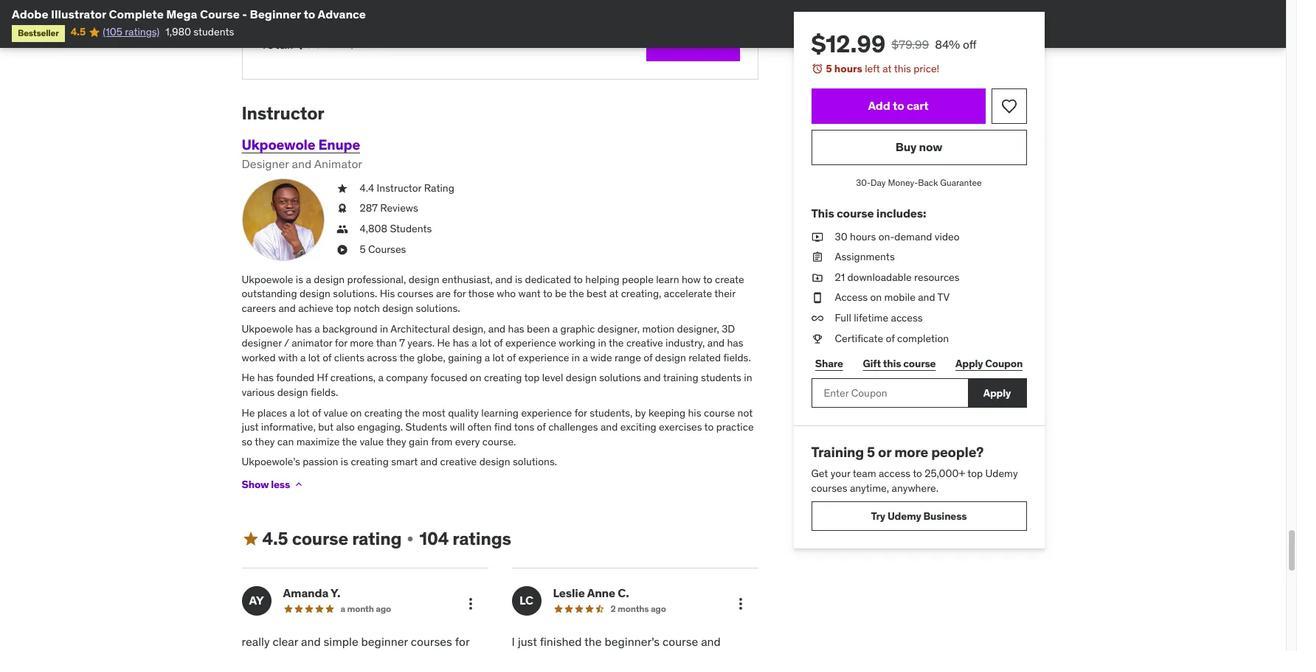 Task type: describe. For each thing, give the bounding box(es) containing it.
courses inside ukpoewole is a design professional, design enthusiast, and is dedicated to helping people learn how to create outstanding design solutions. his courses are for those who want to be the best at creating, accelerate their careers and achieve top notch design solutions. ukpoewole has a background in architectural design, and has been a graphic designer, motion designer, 3d designer / animator for more than 7 years. he has a lot of experience working in the creative industry, and has worked with a lot of clients across the globe, gaining a lot of experience in a wide range of design related fields. he has founded hf creations, a company focused on creating top level design solutions and training students in various design fields. he places a lot of value on creating the most quality learning experience for students, by keeping his course not just informative, but also engaging. students will often find tons of challenges and exciting exercises to practice so they can maximize the value they gain from every course. ukpoewole's passion is creating smart and creative design solutions.
[[397, 287, 434, 301]]

ago for beginner
[[376, 603, 391, 614]]

this
[[811, 206, 834, 221]]

day
[[871, 177, 886, 188]]

access
[[835, 291, 868, 304]]

30-day money-back guarantee
[[856, 177, 982, 188]]

i inside really clear and simple beginner courses for far! i like how visually clear this instructo
[[262, 651, 265, 651]]

share
[[815, 357, 843, 370]]

2 horizontal spatial is
[[515, 273, 523, 286]]

a right gaining
[[485, 351, 490, 364]]

21 downloadable resources
[[835, 271, 960, 284]]

learn
[[656, 273, 679, 286]]

0 horizontal spatial fields.
[[311, 386, 338, 399]]

and inside really clear and simple beginner courses for far! i like how visually clear this instructo
[[301, 634, 321, 649]]

1 vertical spatial instructor
[[377, 181, 422, 195]]

1 vertical spatial on
[[470, 371, 481, 385]]

for up challenges
[[575, 406, 587, 419]]

total: $38.97 $179.97
[[260, 34, 390, 52]]

1 vertical spatial creating
[[364, 406, 402, 419]]

ukpoewole is a design professional, design enthusiast, and is dedicated to helping people learn how to create outstanding design solutions. his courses are for those who want to be the best at creating, accelerate their careers and achieve top notch design solutions. ukpoewole has a background in architectural design, and has been a graphic designer, motion designer, 3d designer / animator for more than 7 years. he has a lot of experience working in the creative industry, and has worked with a lot of clients across the globe, gaining a lot of experience in a wide range of design related fields. he has founded hf creations, a company focused on creating top level design solutions and training students in various design fields. he places a lot of value on creating the most quality learning experience for students, by keeping his course not just informative, but also engaging. students will often find tons of challenges and exciting exercises to practice so they can maximize the value they gain from every course. ukpoewole's passion is creating smart and creative design solutions.
[[242, 273, 754, 469]]

1 horizontal spatial creative
[[626, 337, 663, 350]]

complete
[[109, 7, 164, 21]]

challenges
[[548, 421, 598, 434]]

guarantee
[[940, 177, 982, 188]]

courses inside really clear and simple beginner courses for far! i like how visually clear this instructo
[[411, 634, 452, 649]]

anywhere.
[[892, 481, 939, 495]]

2 they from the left
[[386, 435, 406, 448]]

0 vertical spatial experience
[[505, 337, 556, 350]]

finished
[[540, 634, 582, 649]]

those
[[468, 287, 494, 301]]

has up various
[[257, 371, 274, 385]]

full lifetime access
[[835, 311, 923, 325]]

in up wide
[[598, 337, 606, 350]]

for up clients
[[335, 337, 347, 350]]

for inside really clear and simple beginner courses for far! i like how visually clear this instructo
[[455, 634, 469, 649]]

gaining
[[448, 351, 482, 364]]

0 horizontal spatial value
[[324, 406, 348, 419]]

xsmall image for 4,808 students
[[336, 222, 348, 237]]

1 vertical spatial he
[[242, 371, 255, 385]]

cart inside add all to cart button
[[709, 36, 731, 50]]

course inside ukpoewole is a design professional, design enthusiast, and is dedicated to helping people learn how to create outstanding design solutions. his courses are for those who want to be the best at creating, accelerate their careers and achieve top notch design solutions. ukpoewole has a background in architectural design, and has been a graphic designer, motion designer, 3d designer / animator for more than 7 years. he has a lot of experience working in the creative industry, and has worked with a lot of clients across the globe, gaining a lot of experience in a wide range of design related fields. he has founded hf creations, a company focused on creating top level design solutions and training students in various design fields. he places a lot of value on creating the most quality learning experience for students, by keeping his course not just informative, but also engaging. students will often find tons of challenges and exciting exercises to practice so they can maximize the value they gain from every course. ukpoewole's passion is creating smart and creative design solutions.
[[704, 406, 735, 419]]

dedicated
[[525, 273, 571, 286]]

their
[[714, 287, 736, 301]]

keeping
[[648, 406, 686, 419]]

has down the 3d
[[727, 337, 743, 350]]

1 horizontal spatial at
[[883, 62, 892, 75]]

apply for apply
[[983, 386, 1011, 400]]

more inside training 5 or more people? get your team access to 25,000+ top udemy courses anytime, anywhere.
[[894, 444, 928, 461]]

a left wide
[[582, 351, 588, 364]]

5 for 5 courses
[[360, 242, 366, 256]]

xsmall image inside "show less" button
[[293, 479, 305, 491]]

motion
[[642, 322, 674, 335]]

lot down the "animator"
[[308, 351, 320, 364]]

gift this course link
[[859, 349, 940, 379]]

2 vertical spatial on
[[350, 406, 362, 419]]

1 horizontal spatial i
[[512, 634, 515, 649]]

students inside ukpoewole is a design professional, design enthusiast, and is dedicated to helping people learn how to create outstanding design solutions. his courses are for those who want to be the best at creating, accelerate their careers and achieve top notch design solutions. ukpoewole has a background in architectural design, and has been a graphic designer, motion designer, 3d designer / animator for more than 7 years. he has a lot of experience working in the creative industry, and has worked with a lot of clients across the globe, gaining a lot of experience in a wide range of design related fields. he has founded hf creations, a company focused on creating top level design solutions and training students in various design fields. he places a lot of value on creating the most quality learning experience for students, by keeping his course not just informative, but also engaging. students will often find tons of challenges and exciting exercises to practice so they can maximize the value they gain from every course. ukpoewole's passion is creating smart and creative design solutions.
[[405, 421, 447, 434]]

course down the completion
[[903, 357, 936, 370]]

best
[[587, 287, 607, 301]]

1 designer, from the left
[[598, 322, 640, 335]]

4,808
[[360, 222, 387, 235]]

apply for apply coupon
[[956, 357, 983, 370]]

course up 30
[[837, 206, 874, 221]]

1 they from the left
[[255, 435, 275, 448]]

additional actions for review by amanda y. image
[[462, 595, 479, 613]]

training 5 or more people? get your team access to 25,000+ top udemy courses anytime, anywhere.
[[811, 444, 1018, 495]]

who
[[497, 287, 516, 301]]

$12.99
[[811, 29, 886, 59]]

25,000+
[[925, 467, 965, 480]]

beginner
[[250, 7, 301, 21]]

illustrator
[[51, 7, 106, 21]]

his
[[688, 406, 701, 419]]

gift this course
[[863, 357, 936, 370]]

and inside i just finished the beginner's course and moving to advanced. i learned a lot, th
[[701, 634, 721, 649]]

leslie
[[553, 586, 585, 600]]

0 vertical spatial he
[[437, 337, 450, 350]]

to left create
[[703, 273, 713, 286]]

certificate
[[835, 332, 883, 345]]

ay
[[249, 593, 264, 608]]

to left practice
[[704, 421, 714, 434]]

the down also
[[342, 435, 357, 448]]

287
[[360, 202, 378, 215]]

to inside button
[[695, 36, 706, 50]]

month
[[347, 603, 374, 614]]

(105
[[103, 25, 122, 39]]

the inside i just finished the beginner's course and moving to advanced. i learned a lot, th
[[584, 634, 602, 649]]

for right 'are'
[[453, 287, 466, 301]]

access inside training 5 or more people? get your team access to 25,000+ top udemy courses anytime, anywhere.
[[879, 467, 911, 480]]

ukpoewole enupe designer and animator
[[242, 135, 362, 171]]

focused
[[430, 371, 467, 385]]

how inside ukpoewole is a design professional, design enthusiast, and is dedicated to helping people learn how to create outstanding design solutions. his courses are for those who want to be the best at creating, accelerate their careers and achieve top notch design solutions. ukpoewole has a background in architectural design, and has been a graphic designer, motion designer, 3d designer / animator for more than 7 years. he has a lot of experience working in the creative industry, and has worked with a lot of clients across the globe, gaining a lot of experience in a wide range of design related fields. he has founded hf creations, a company focused on creating top level design solutions and training students in various design fields. he places a lot of value on creating the most quality learning experience for students, by keeping his course not just informative, but also engaging. students will often find tons of challenges and exciting exercises to practice so they can maximize the value they gain from every course. ukpoewole's passion is creating smart and creative design solutions.
[[682, 273, 701, 286]]

apply coupon button
[[952, 349, 1027, 379]]

1 vertical spatial udemy
[[888, 510, 921, 523]]

0 vertical spatial this
[[894, 62, 911, 75]]

industry,
[[666, 337, 705, 350]]

1 vertical spatial creative
[[440, 455, 477, 469]]

4.5 for 4.5
[[71, 25, 86, 39]]

exercises
[[659, 421, 702, 434]]

creations,
[[330, 371, 376, 385]]

like
[[268, 651, 286, 651]]

people
[[622, 273, 654, 286]]

lifetime
[[854, 311, 888, 325]]

xsmall image left the 104
[[405, 534, 416, 545]]

1 vertical spatial clear
[[355, 651, 381, 651]]

add for add to cart
[[868, 98, 890, 113]]

has left 'been'
[[508, 322, 524, 335]]

ukpoewole for enupe
[[242, 135, 315, 153]]

0 vertical spatial creating
[[484, 371, 522, 385]]

/
[[284, 337, 289, 350]]

mega
[[166, 7, 197, 21]]

want
[[518, 287, 541, 301]]

of up but at the bottom left of the page
[[312, 406, 321, 419]]

0 vertical spatial top
[[336, 302, 351, 315]]

ukpoewole enupe image
[[242, 178, 324, 261]]

money-
[[888, 177, 918, 188]]

104 ratings
[[419, 527, 511, 550]]

xsmall image for 287 reviews
[[336, 202, 348, 216]]

has up the "animator"
[[296, 322, 312, 335]]

at inside ukpoewole is a design professional, design enthusiast, and is dedicated to helping people learn how to create outstanding design solutions. his courses are for those who want to be the best at creating, accelerate their careers and achieve top notch design solutions. ukpoewole has a background in architectural design, and has been a graphic designer, motion designer, 3d designer / animator for more than 7 years. he has a lot of experience working in the creative industry, and has worked with a lot of clients across the globe, gaining a lot of experience in a wide range of design related fields. he has founded hf creations, a company focused on creating top level design solutions and training students in various design fields. he places a lot of value on creating the most quality learning experience for students, by keeping his course not just informative, but also engaging. students will often find tons of challenges and exciting exercises to practice so they can maximize the value they gain from every course. ukpoewole's passion is creating smart and creative design solutions.
[[609, 287, 618, 301]]

months
[[618, 603, 649, 614]]

reviews
[[380, 202, 418, 215]]

ago for beginner's
[[651, 603, 666, 614]]

enthusiast,
[[442, 273, 493, 286]]

passion
[[303, 455, 338, 469]]

business
[[923, 510, 967, 523]]

a down design,
[[472, 337, 477, 350]]

but
[[318, 421, 334, 434]]

5 for 5 hours left at this price!
[[826, 62, 832, 75]]

by
[[635, 406, 646, 419]]

video
[[935, 230, 960, 243]]

related
[[689, 351, 721, 364]]

hf
[[317, 371, 328, 385]]

hours for 30
[[850, 230, 876, 243]]

a up achieve on the left top of the page
[[306, 273, 311, 286]]

courses
[[368, 242, 406, 256]]

clients
[[334, 351, 364, 364]]

0 horizontal spatial clear
[[273, 634, 298, 649]]

xsmall image for full lifetime access
[[811, 311, 823, 326]]

of down who on the top of the page
[[494, 337, 503, 350]]

to up $38.97
[[304, 7, 315, 21]]

lot up informative,
[[298, 406, 310, 419]]

and inside "ukpoewole enupe designer and animator"
[[292, 157, 312, 171]]

leslie anne c.
[[553, 586, 629, 600]]

a inside i just finished the beginner's course and moving to advanced. i learned a lot, th
[[672, 651, 678, 651]]

lot right gaining
[[492, 351, 504, 364]]

show less
[[242, 478, 290, 491]]

xsmall image for 21 downloadable resources
[[811, 271, 823, 285]]

or
[[878, 444, 891, 461]]

a right 'been'
[[552, 322, 558, 335]]

of right gaining
[[507, 351, 516, 364]]

wishlist image
[[1000, 97, 1018, 115]]

cart inside add to cart 'button'
[[907, 98, 929, 113]]

moving
[[512, 651, 550, 651]]

lot down design,
[[480, 337, 491, 350]]

show less button
[[242, 470, 305, 499]]

outstanding
[[242, 287, 297, 301]]

off
[[963, 37, 977, 52]]

xsmall image for access on mobile and tv
[[811, 291, 823, 305]]

xsmall image for assignments
[[811, 250, 823, 265]]

alarm image
[[811, 63, 823, 75]]

a right with on the bottom left of page
[[300, 351, 306, 364]]

lc
[[519, 593, 533, 608]]

years.
[[407, 337, 435, 350]]

a left month
[[341, 603, 345, 614]]

3 ukpoewole from the top
[[242, 322, 293, 335]]

wide
[[590, 351, 612, 364]]

in up "not"
[[744, 371, 752, 385]]

2 vertical spatial experience
[[521, 406, 572, 419]]

get
[[811, 467, 828, 480]]

lot,
[[681, 651, 697, 651]]

xsmall image for 30 hours on-demand video
[[811, 230, 823, 244]]

advanced.
[[566, 651, 620, 651]]

this course includes:
[[811, 206, 926, 221]]

advance
[[318, 7, 366, 21]]

1 horizontal spatial value
[[360, 435, 384, 448]]

$79.99
[[891, 37, 929, 52]]

4.5 course rating
[[262, 527, 402, 550]]

1 horizontal spatial is
[[341, 455, 348, 469]]



Task type: vqa. For each thing, say whether or not it's contained in the screenshot.
clients
yes



Task type: locate. For each thing, give the bounding box(es) containing it.
experience up level
[[518, 351, 569, 364]]

architectural
[[391, 322, 450, 335]]

students inside ukpoewole is a design professional, design enthusiast, and is dedicated to helping people learn how to create outstanding design solutions. his courses are for those who want to be the best at creating, accelerate their careers and achieve top notch design solutions. ukpoewole has a background in architectural design, and has been a graphic designer, motion designer, 3d designer / animator for more than 7 years. he has a lot of experience working in the creative industry, and has worked with a lot of clients across the globe, gaining a lot of experience in a wide range of design related fields. he has founded hf creations, a company focused on creating top level design solutions and training students in various design fields. he places a lot of value on creating the most quality learning experience for students, by keeping his course not just informative, but also engaging. students will often find tons of challenges and exciting exercises to practice so they can maximize the value they gain from every course. ukpoewole's passion is creating smart and creative design solutions.
[[701, 371, 741, 385]]

2 ago from the left
[[651, 603, 666, 614]]

0 horizontal spatial students
[[194, 25, 234, 39]]

a down across on the left of the page
[[378, 371, 384, 385]]

he down various
[[242, 406, 255, 419]]

to left be
[[543, 287, 552, 301]]

people?
[[931, 444, 984, 461]]

course up practice
[[704, 406, 735, 419]]

2 months ago
[[611, 603, 666, 614]]

creative
[[626, 337, 663, 350], [440, 455, 477, 469]]

more right or
[[894, 444, 928, 461]]

of up the hf
[[323, 351, 332, 364]]

1 vertical spatial how
[[289, 651, 311, 651]]

add to cart
[[868, 98, 929, 113]]

than
[[376, 337, 397, 350]]

to right all
[[695, 36, 706, 50]]

$179.97
[[348, 36, 390, 51]]

0 vertical spatial courses
[[397, 287, 434, 301]]

1 vertical spatial this
[[883, 357, 901, 370]]

xsmall image for 4.4 instructor rating
[[336, 181, 348, 196]]

1 vertical spatial apply
[[983, 386, 1011, 400]]

add inside 'button'
[[868, 98, 890, 113]]

1 vertical spatial top
[[524, 371, 540, 385]]

hours left left
[[834, 62, 862, 75]]

0 vertical spatial udemy
[[985, 467, 1018, 480]]

2
[[611, 603, 616, 614]]

instructor up ukpoewole enupe "link"
[[242, 102, 324, 125]]

they down engaging.
[[386, 435, 406, 448]]

1 horizontal spatial on
[[470, 371, 481, 385]]

xsmall image left 4,808
[[336, 222, 348, 237]]

2 vertical spatial ukpoewole
[[242, 322, 293, 335]]

1 horizontal spatial cart
[[907, 98, 929, 113]]

1 horizontal spatial more
[[894, 444, 928, 461]]

less
[[271, 478, 290, 491]]

0 vertical spatial students
[[194, 25, 234, 39]]

xsmall image right less
[[293, 479, 305, 491]]

0 vertical spatial how
[[682, 273, 701, 286]]

5 right alarm icon
[[826, 62, 832, 75]]

4.5 for 4.5 course rating
[[262, 527, 288, 550]]

0 vertical spatial at
[[883, 62, 892, 75]]

0 horizontal spatial i
[[262, 651, 265, 651]]

2 vertical spatial he
[[242, 406, 255, 419]]

how
[[682, 273, 701, 286], [289, 651, 311, 651]]

xsmall image down animator
[[336, 181, 348, 196]]

courses inside training 5 or more people? get your team access to 25,000+ top udemy courses anytime, anywhere.
[[811, 481, 847, 495]]

to down finished at left
[[553, 651, 564, 651]]

the down 7 at the bottom left of page
[[399, 351, 415, 364]]

engaging.
[[357, 421, 403, 434]]

2 horizontal spatial top
[[967, 467, 983, 480]]

access down or
[[879, 467, 911, 480]]

exciting
[[620, 421, 656, 434]]

0 horizontal spatial they
[[255, 435, 275, 448]]

1 horizontal spatial ago
[[651, 603, 666, 614]]

0 vertical spatial apply
[[956, 357, 983, 370]]

additional actions for review by leslie anne c. image
[[732, 595, 749, 613]]

ukpoewole inside "ukpoewole enupe designer and animator"
[[242, 135, 315, 153]]

and
[[292, 157, 312, 171], [495, 273, 512, 286], [918, 291, 935, 304], [278, 302, 296, 315], [488, 322, 506, 335], [707, 337, 725, 350], [644, 371, 661, 385], [601, 421, 618, 434], [420, 455, 438, 469], [301, 634, 321, 649], [701, 634, 721, 649]]

i down 'really'
[[262, 651, 265, 651]]

this inside really clear and simple beginner courses for far! i like how visually clear this instructo
[[383, 651, 403, 651]]

1 horizontal spatial udemy
[[985, 467, 1018, 480]]

the up range
[[609, 337, 624, 350]]

course up amanda y.
[[292, 527, 348, 550]]

2 horizontal spatial i
[[623, 651, 626, 651]]

a up the "animator"
[[315, 322, 320, 335]]

level
[[542, 371, 563, 385]]

beginner
[[361, 634, 408, 649]]

0 horizontal spatial designer,
[[598, 322, 640, 335]]

cart
[[709, 36, 731, 50], [907, 98, 929, 113]]

1 horizontal spatial designer,
[[677, 322, 719, 335]]

1 vertical spatial 4.5
[[262, 527, 288, 550]]

designer, up range
[[598, 322, 640, 335]]

0 vertical spatial instructor
[[242, 102, 324, 125]]

0 vertical spatial 4.5
[[71, 25, 86, 39]]

1 vertical spatial add
[[868, 98, 890, 113]]

how inside really clear and simple beginner courses for far! i like how visually clear this instructo
[[289, 651, 311, 651]]

medium image
[[242, 531, 259, 548]]

0 vertical spatial access
[[891, 311, 923, 325]]

course inside i just finished the beginner's course and moving to advanced. i learned a lot, th
[[663, 634, 698, 649]]

1 vertical spatial ukpoewole
[[242, 273, 293, 286]]

0 horizontal spatial how
[[289, 651, 311, 651]]

in down working
[[572, 351, 580, 364]]

create
[[715, 273, 744, 286]]

hours for 5
[[834, 62, 862, 75]]

2 vertical spatial courses
[[411, 634, 452, 649]]

0 vertical spatial value
[[324, 406, 348, 419]]

company
[[386, 371, 428, 385]]

0 vertical spatial hours
[[834, 62, 862, 75]]

just up so
[[242, 421, 259, 434]]

with
[[278, 351, 298, 364]]

to inside 'button'
[[893, 98, 904, 113]]

more down background
[[350, 337, 374, 350]]

0 horizontal spatial more
[[350, 337, 374, 350]]

maximize
[[296, 435, 340, 448]]

30 hours on-demand video
[[835, 230, 960, 243]]

at
[[883, 62, 892, 75], [609, 287, 618, 301]]

30-
[[856, 177, 871, 188]]

30
[[835, 230, 848, 243]]

various
[[242, 386, 275, 399]]

1 horizontal spatial solutions.
[[416, 302, 460, 315]]

top down people? on the right of the page
[[967, 467, 983, 480]]

0 horizontal spatial solutions.
[[333, 287, 377, 301]]

the right be
[[569, 287, 584, 301]]

0 horizontal spatial instructor
[[242, 102, 324, 125]]

try udemy business
[[871, 510, 967, 523]]

to inside i just finished the beginner's course and moving to advanced. i learned a lot, th
[[553, 651, 564, 651]]

top inside training 5 or more people? get your team access to 25,000+ top udemy courses anytime, anywhere.
[[967, 467, 983, 480]]

1 vertical spatial 5
[[360, 242, 366, 256]]

show
[[242, 478, 269, 491]]

is up achieve on the left top of the page
[[296, 273, 303, 286]]

quality
[[448, 406, 479, 419]]

1 vertical spatial experience
[[518, 351, 569, 364]]

fields. down the 3d
[[723, 351, 751, 364]]

the left most
[[405, 406, 420, 419]]

enupe
[[318, 135, 360, 153]]

downloadable
[[847, 271, 912, 284]]

a up informative,
[[290, 406, 295, 419]]

top left level
[[524, 371, 540, 385]]

buy now
[[896, 139, 942, 154]]

1 vertical spatial more
[[894, 444, 928, 461]]

creating left smart
[[351, 455, 389, 469]]

top
[[336, 302, 351, 315], [524, 371, 540, 385], [967, 467, 983, 480]]

on up full lifetime access
[[870, 291, 882, 304]]

hours up assignments
[[850, 230, 876, 243]]

2 designer, from the left
[[677, 322, 719, 335]]

at right best
[[609, 287, 618, 301]]

certificate of completion
[[835, 332, 949, 345]]

1 vertical spatial value
[[360, 435, 384, 448]]

experience down 'been'
[[505, 337, 556, 350]]

to inside training 5 or more people? get your team access to 25,000+ top udemy courses anytime, anywhere.
[[913, 467, 922, 480]]

informative,
[[261, 421, 316, 434]]

just inside ukpoewole is a design professional, design enthusiast, and is dedicated to helping people learn how to create outstanding design solutions. his courses are for those who want to be the best at creating, accelerate their careers and achieve top notch design solutions. ukpoewole has a background in architectural design, and has been a graphic designer, motion designer, 3d designer / animator for more than 7 years. he has a lot of experience working in the creative industry, and has worked with a lot of clients across the globe, gaining a lot of experience in a wide range of design related fields. he has founded hf creations, a company focused on creating top level design solutions and training students in various design fields. he places a lot of value on creating the most quality learning experience for students, by keeping his course not just informative, but also engaging. students will often find tons of challenges and exciting exercises to practice so they can maximize the value they gain from every course. ukpoewole's passion is creating smart and creative design solutions.
[[242, 421, 259, 434]]

not
[[737, 406, 753, 419]]

courses down "get"
[[811, 481, 847, 495]]

creating up learning
[[484, 371, 522, 385]]

in up than
[[380, 322, 388, 335]]

also
[[336, 421, 355, 434]]

1 vertical spatial cart
[[907, 98, 929, 113]]

adobe illustrator complete mega course - beginner to advance
[[12, 7, 366, 21]]

0 vertical spatial 5
[[826, 62, 832, 75]]

cart down price!
[[907, 98, 929, 113]]

0 vertical spatial just
[[242, 421, 259, 434]]

5 down 4,808
[[360, 242, 366, 256]]

really clear and simple beginner courses for far! i like how visually clear this instructo
[[242, 634, 473, 651]]

i just finished the beginner's course and moving to advanced. i learned a lot, th
[[512, 634, 749, 651]]

xsmall image up share
[[811, 332, 823, 346]]

designer, up industry, on the bottom of page
[[677, 322, 719, 335]]

1 horizontal spatial 4.5
[[262, 527, 288, 550]]

add for add all to cart
[[655, 36, 677, 50]]

a
[[306, 273, 311, 286], [315, 322, 320, 335], [552, 322, 558, 335], [472, 337, 477, 350], [300, 351, 306, 364], [485, 351, 490, 364], [582, 351, 588, 364], [378, 371, 384, 385], [290, 406, 295, 419], [341, 603, 345, 614], [672, 651, 678, 651]]

0 horizontal spatial is
[[296, 273, 303, 286]]

rating
[[352, 527, 402, 550]]

1 horizontal spatial they
[[386, 435, 406, 448]]

animator
[[292, 337, 332, 350]]

background
[[322, 322, 377, 335]]

xsmall image left "287"
[[336, 202, 348, 216]]

globe,
[[417, 351, 446, 364]]

far!
[[242, 651, 259, 651]]

xsmall image down the this
[[811, 250, 823, 265]]

1 horizontal spatial top
[[524, 371, 540, 385]]

0 vertical spatial solutions.
[[333, 287, 377, 301]]

0 vertical spatial students
[[390, 222, 432, 235]]

more inside ukpoewole is a design professional, design enthusiast, and is dedicated to helping people learn how to create outstanding design solutions. his courses are for those who want to be the best at creating, accelerate their careers and achieve top notch design solutions. ukpoewole has a background in architectural design, and has been a graphic designer, motion designer, 3d designer / animator for more than 7 years. he has a lot of experience working in the creative industry, and has worked with a lot of clients across the globe, gaining a lot of experience in a wide range of design related fields. he has founded hf creations, a company focused on creating top level design solutions and training students in various design fields. he places a lot of value on creating the most quality learning experience for students, by keeping his course not just informative, but also engaging. students will often find tons of challenges and exciting exercises to practice so they can maximize the value they gain from every course. ukpoewole's passion is creating smart and creative design solutions.
[[350, 337, 374, 350]]

xsmall image for 5 courses
[[336, 242, 348, 257]]

tons
[[514, 421, 534, 434]]

udemy right 25,000+
[[985, 467, 1018, 480]]

3d
[[722, 322, 735, 335]]

xsmall image left access
[[811, 291, 823, 305]]

ago right months
[[651, 603, 666, 614]]

y.
[[330, 586, 340, 600]]

1 ago from the left
[[376, 603, 391, 614]]

add left all
[[655, 36, 677, 50]]

of down full lifetime access
[[886, 332, 895, 345]]

add inside button
[[655, 36, 677, 50]]

coupon
[[985, 357, 1023, 370]]

solutions. down 'are'
[[416, 302, 460, 315]]

2 vertical spatial 5
[[867, 444, 875, 461]]

is up want at the left of page
[[515, 273, 523, 286]]

on down gaining
[[470, 371, 481, 385]]

how right like
[[289, 651, 311, 651]]

solutions
[[599, 371, 641, 385]]

amanda
[[283, 586, 328, 600]]

xsmall image left "5 courses"
[[336, 242, 348, 257]]

animator
[[314, 157, 362, 171]]

has up gaining
[[453, 337, 469, 350]]

0 vertical spatial fields.
[[723, 351, 751, 364]]

5 inside training 5 or more people? get your team access to 25,000+ top udemy courses anytime, anywhere.
[[867, 444, 875, 461]]

completion
[[897, 332, 949, 345]]

ratings)
[[125, 25, 160, 39]]

team
[[853, 467, 876, 480]]

udemy inside training 5 or more people? get your team access to 25,000+ top udemy courses anytime, anywhere.
[[985, 467, 1018, 480]]

1 vertical spatial solutions.
[[416, 302, 460, 315]]

0 vertical spatial add
[[655, 36, 677, 50]]

0 horizontal spatial cart
[[709, 36, 731, 50]]

2 horizontal spatial solutions.
[[513, 455, 557, 469]]

0 vertical spatial on
[[870, 291, 882, 304]]

1 horizontal spatial just
[[518, 634, 537, 649]]

are
[[436, 287, 451, 301]]

instructor up 'reviews' in the top of the page
[[377, 181, 422, 195]]

students down course
[[194, 25, 234, 39]]

the up advanced.
[[584, 634, 602, 649]]

apply down coupon
[[983, 386, 1011, 400]]

0 horizontal spatial ago
[[376, 603, 391, 614]]

he up various
[[242, 371, 255, 385]]

xsmall image for certificate of completion
[[811, 332, 823, 346]]

ukpoewole for is
[[242, 273, 293, 286]]

add all to cart button
[[646, 26, 740, 61]]

1 horizontal spatial how
[[682, 273, 701, 286]]

apply left coupon
[[956, 357, 983, 370]]

21
[[835, 271, 845, 284]]

xsmall image
[[336, 202, 348, 216], [336, 222, 348, 237], [811, 230, 823, 244], [811, 271, 823, 285], [811, 332, 823, 346], [405, 534, 416, 545]]

0 horizontal spatial creative
[[440, 455, 477, 469]]

just inside i just finished the beginner's course and moving to advanced. i learned a lot, th
[[518, 634, 537, 649]]

2 ukpoewole from the top
[[242, 273, 293, 286]]

mobile
[[884, 291, 916, 304]]

i
[[512, 634, 515, 649], [262, 651, 265, 651], [623, 651, 626, 651]]

0 horizontal spatial at
[[609, 287, 618, 301]]

ukpoewole enupe link
[[242, 135, 360, 153]]

is right passion
[[341, 455, 348, 469]]

solutions.
[[333, 287, 377, 301], [416, 302, 460, 315], [513, 455, 557, 469]]

1 ukpoewole from the top
[[242, 135, 315, 153]]

Enter Coupon text field
[[811, 379, 968, 408]]

access
[[891, 311, 923, 325], [879, 467, 911, 480]]

1 vertical spatial just
[[518, 634, 537, 649]]

students down 'reviews' in the top of the page
[[390, 222, 432, 235]]

2 vertical spatial creating
[[351, 455, 389, 469]]

1 horizontal spatial fields.
[[723, 351, 751, 364]]

total:
[[260, 34, 294, 52]]

1 vertical spatial hours
[[850, 230, 876, 243]]

from
[[431, 435, 453, 448]]

to down 5 hours left at this price!
[[893, 98, 904, 113]]

287 reviews
[[360, 202, 418, 215]]

0 horizontal spatial add
[[655, 36, 677, 50]]

1 vertical spatial at
[[609, 287, 618, 301]]

5 left or
[[867, 444, 875, 461]]

1 horizontal spatial clear
[[355, 651, 381, 651]]

0 vertical spatial ukpoewole
[[242, 135, 315, 153]]

courses right beginner
[[411, 634, 452, 649]]

1 vertical spatial students
[[701, 371, 741, 385]]

practice
[[716, 421, 754, 434]]

he
[[437, 337, 450, 350], [242, 371, 255, 385], [242, 406, 255, 419]]

he up globe,
[[437, 337, 450, 350]]

xsmall image left full
[[811, 311, 823, 326]]

2 vertical spatial this
[[383, 651, 403, 651]]

i down the beginner's
[[623, 651, 626, 651]]

2 vertical spatial solutions.
[[513, 455, 557, 469]]

careers
[[242, 302, 276, 315]]

(105 ratings)
[[103, 25, 160, 39]]

value up also
[[324, 406, 348, 419]]

1 horizontal spatial 5
[[826, 62, 832, 75]]

to up anywhere.
[[913, 467, 922, 480]]

1 horizontal spatial add
[[868, 98, 890, 113]]

ago right month
[[376, 603, 391, 614]]

the
[[569, 287, 584, 301], [609, 337, 624, 350], [399, 351, 415, 364], [405, 406, 420, 419], [342, 435, 357, 448], [584, 634, 602, 649]]

apply
[[956, 357, 983, 370], [983, 386, 1011, 400]]

for
[[453, 287, 466, 301], [335, 337, 347, 350], [575, 406, 587, 419], [455, 634, 469, 649]]

course.
[[482, 435, 516, 448]]

rating
[[424, 181, 454, 195]]

0 horizontal spatial just
[[242, 421, 259, 434]]

xsmall image
[[336, 181, 348, 196], [336, 242, 348, 257], [811, 250, 823, 265], [811, 291, 823, 305], [811, 311, 823, 326], [293, 479, 305, 491]]

cart right all
[[709, 36, 731, 50]]

0 horizontal spatial 4.5
[[71, 25, 86, 39]]

to left the helping
[[573, 273, 583, 286]]

i up moving
[[512, 634, 515, 649]]

for down additional actions for review by amanda y. icon
[[455, 634, 469, 649]]

fields. down the hf
[[311, 386, 338, 399]]

5
[[826, 62, 832, 75], [360, 242, 366, 256], [867, 444, 875, 461]]

just up moving
[[518, 634, 537, 649]]

1 vertical spatial access
[[879, 467, 911, 480]]

of right the tons
[[537, 421, 546, 434]]

solutions. up notch
[[333, 287, 377, 301]]

udemy right try
[[888, 510, 921, 523]]

2 horizontal spatial on
[[870, 291, 882, 304]]

2 horizontal spatial 5
[[867, 444, 875, 461]]

ratings
[[453, 527, 511, 550]]

0 vertical spatial more
[[350, 337, 374, 350]]

be
[[555, 287, 567, 301]]

experience up the tons
[[521, 406, 572, 419]]

of right range
[[644, 351, 653, 364]]



